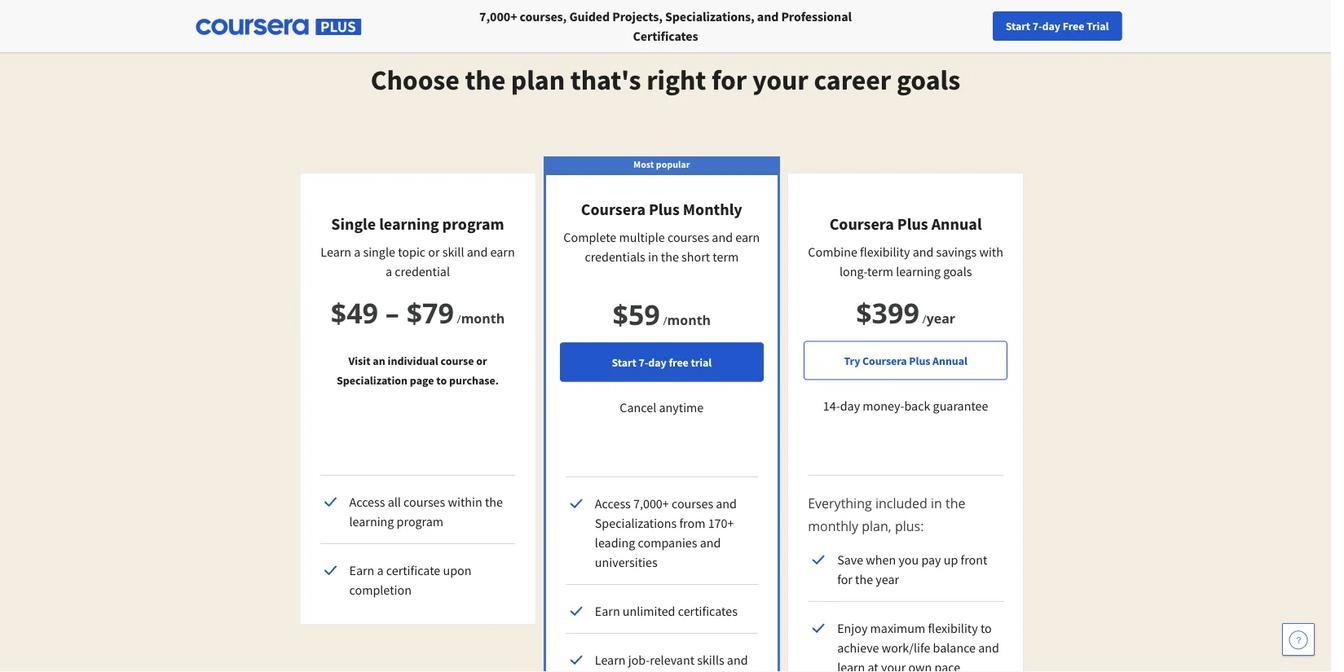 Task type: locate. For each thing, give the bounding box(es) containing it.
and right the skill
[[467, 244, 488, 260]]

1 horizontal spatial access
[[595, 496, 631, 512]]

0 vertical spatial earn
[[349, 563, 374, 579]]

0 horizontal spatial earn
[[349, 563, 374, 579]]

goals right "career"
[[897, 62, 961, 97]]

0 horizontal spatial learn
[[321, 244, 351, 260]]

/ right $79
[[457, 311, 461, 327]]

learning down all
[[349, 514, 394, 530]]

year down when
[[876, 572, 899, 588]]

goals
[[897, 62, 961, 97], [944, 263, 972, 280]]

0 vertical spatial learning
[[379, 214, 439, 234]]

credential
[[395, 263, 450, 280]]

or inside learn a single topic or skill and earn a credential
[[428, 244, 440, 260]]

0 vertical spatial 7-
[[1033, 19, 1042, 33]]

earn down monthly
[[736, 229, 760, 245]]

0 vertical spatial with
[[980, 244, 1004, 260]]

free
[[669, 355, 689, 370]]

1 horizontal spatial for
[[837, 572, 853, 588]]

0 vertical spatial for
[[712, 62, 747, 97]]

14-day money-back guarantee
[[823, 398, 989, 415]]

1 vertical spatial annual
[[933, 353, 968, 368]]

access all courses within the learning program
[[349, 494, 503, 530]]

2 vertical spatial day
[[840, 398, 860, 415]]

or left the skill
[[428, 244, 440, 260]]

up
[[944, 552, 958, 568]]

0 vertical spatial 7,000+
[[479, 8, 517, 24]]

0 vertical spatial flexibility
[[860, 244, 910, 260]]

None search field
[[224, 10, 616, 43]]

and left professional
[[757, 8, 779, 24]]

1 vertical spatial year
[[876, 572, 899, 588]]

the right included
[[946, 495, 966, 512]]

annual up the guarantee
[[933, 353, 968, 368]]

0 horizontal spatial a
[[354, 244, 361, 260]]

1 horizontal spatial start
[[1006, 19, 1031, 33]]

month inside $49 – $79 / month
[[461, 309, 505, 327]]

and inside 7,000+ courses, guided projects, specializations, and professional certificates
[[757, 8, 779, 24]]

year inside save  when you pay up front for the year
[[876, 572, 899, 588]]

0 horizontal spatial 7,000+
[[479, 8, 517, 24]]

a down single
[[386, 263, 392, 280]]

your right find
[[1007, 19, 1029, 33]]

7,000+
[[479, 8, 517, 24], [633, 496, 669, 512]]

plus
[[649, 199, 680, 220], [897, 214, 928, 234], [909, 353, 931, 368]]

1 vertical spatial 7,000+
[[633, 496, 669, 512]]

program down all
[[397, 514, 444, 530]]

1 vertical spatial program
[[397, 514, 444, 530]]

0 vertical spatial day
[[1042, 19, 1061, 33]]

trial
[[1087, 19, 1109, 33]]

0 vertical spatial learn
[[321, 244, 351, 260]]

1 vertical spatial to
[[981, 620, 992, 637]]

start 7-day free trial button
[[993, 11, 1122, 41]]

7,000+ up 'specializations'
[[633, 496, 669, 512]]

plus up back
[[909, 353, 931, 368]]

or for topic
[[428, 244, 440, 260]]

2 vertical spatial a
[[377, 563, 384, 579]]

1 vertical spatial or
[[476, 353, 487, 368]]

2 vertical spatial your
[[881, 660, 906, 673]]

learn for learn job-relevant skills and tools with 1,000+ applie
[[595, 652, 626, 669]]

1 horizontal spatial in
[[931, 495, 942, 512]]

a
[[354, 244, 361, 260], [386, 263, 392, 280], [377, 563, 384, 579]]

everything
[[808, 495, 872, 512]]

0 horizontal spatial with
[[625, 672, 649, 673]]

courses inside complete multiple courses and earn credentials in the short term
[[668, 229, 709, 245]]

and inside learn a single topic or skill and earn a credential
[[467, 244, 488, 260]]

flexibility
[[860, 244, 910, 260], [928, 620, 978, 637]]

program inside "access all courses within the learning program"
[[397, 514, 444, 530]]

1 vertical spatial learning
[[896, 263, 941, 280]]

with down job-
[[625, 672, 649, 673]]

1 horizontal spatial earn
[[595, 603, 620, 620]]

1 horizontal spatial a
[[377, 563, 384, 579]]

flexibility up balance
[[928, 620, 978, 637]]

1,000+
[[651, 672, 687, 673]]

in right included
[[931, 495, 942, 512]]

plus inside button
[[909, 353, 931, 368]]

goals down savings
[[944, 263, 972, 280]]

and down coursera plus annual
[[913, 244, 934, 260]]

annual inside button
[[933, 353, 968, 368]]

/ inside $399 / year
[[922, 311, 927, 327]]

2 horizontal spatial day
[[1042, 19, 1061, 33]]

earn right the skill
[[490, 244, 515, 260]]

$49 – $79 / month
[[331, 294, 505, 331]]

projects,
[[612, 8, 663, 24]]

0 horizontal spatial start
[[612, 355, 637, 370]]

specializations,
[[665, 8, 755, 24]]

0 horizontal spatial term
[[713, 249, 739, 265]]

try
[[844, 353, 860, 368]]

coursera plus annual
[[830, 214, 982, 234]]

for down save
[[837, 572, 853, 588]]

1 horizontal spatial with
[[980, 244, 1004, 260]]

learn for learn a single topic or skill and earn a credential
[[321, 244, 351, 260]]

start 7-day free trial button
[[560, 343, 764, 382]]

1 vertical spatial learn
[[595, 652, 626, 669]]

1 horizontal spatial your
[[881, 660, 906, 673]]

visit an individual course or specialization page to purchase.
[[337, 353, 499, 388]]

earn
[[736, 229, 760, 245], [490, 244, 515, 260]]

1 vertical spatial with
[[625, 672, 649, 673]]

your right at
[[881, 660, 906, 673]]

with
[[980, 244, 1004, 260], [625, 672, 649, 673]]

courses up from
[[672, 496, 713, 512]]

0 horizontal spatial to
[[436, 373, 447, 388]]

start
[[1006, 19, 1031, 33], [612, 355, 637, 370]]

learning inside combine flexibility and savings with long-term learning goals
[[896, 263, 941, 280]]

learn inside learn a single topic or skill and earn a credential
[[321, 244, 351, 260]]

1 vertical spatial earn
[[595, 603, 620, 620]]

annual up savings
[[932, 214, 982, 234]]

term inside combine flexibility and savings with long-term learning goals
[[868, 263, 894, 280]]

courses up short
[[668, 229, 709, 245]]

earn left "unlimited"
[[595, 603, 620, 620]]

individual
[[388, 353, 438, 368]]

learn up tools
[[595, 652, 626, 669]]

long-
[[840, 263, 868, 280]]

coursera up complete
[[581, 199, 646, 220]]

unlimited
[[623, 603, 675, 620]]

plus up multiple
[[649, 199, 680, 220]]

1 vertical spatial goals
[[944, 263, 972, 280]]

flexibility down coursera plus annual
[[860, 244, 910, 260]]

and right balance
[[979, 640, 1000, 656]]

courses for 7,000+
[[672, 496, 713, 512]]

1 vertical spatial in
[[931, 495, 942, 512]]

plus for monthly
[[649, 199, 680, 220]]

/ right $399
[[922, 311, 927, 327]]

learn
[[837, 660, 865, 673]]

that's
[[570, 62, 641, 97]]

/ right $59
[[663, 313, 667, 328]]

access inside access 7,000+ courses and specializations from 170+ leading companies and universities
[[595, 496, 631, 512]]

goals for career
[[897, 62, 961, 97]]

and inside combine flexibility and savings with long-term learning goals
[[913, 244, 934, 260]]

year right $399
[[927, 309, 956, 327]]

0 horizontal spatial /
[[457, 311, 461, 327]]

tools
[[595, 672, 622, 673]]

1 horizontal spatial to
[[981, 620, 992, 637]]

0 vertical spatial to
[[436, 373, 447, 388]]

a for certificate
[[377, 563, 384, 579]]

1 horizontal spatial month
[[667, 311, 711, 329]]

money-
[[863, 398, 905, 415]]

/ inside $59 / month
[[663, 313, 667, 328]]

1 horizontal spatial earn
[[736, 229, 760, 245]]

courses,
[[520, 8, 567, 24]]

the right within at the bottom left
[[485, 494, 503, 510]]

plus up combine flexibility and savings with long-term learning goals
[[897, 214, 928, 234]]

1 vertical spatial start
[[612, 355, 637, 370]]

purchase.
[[449, 373, 499, 388]]

monthly
[[683, 199, 743, 220]]

the left short
[[661, 249, 679, 265]]

earn up the completion
[[349, 563, 374, 579]]

work/life
[[882, 640, 931, 656]]

with right savings
[[980, 244, 1004, 260]]

0 vertical spatial your
[[1007, 19, 1029, 33]]

2 horizontal spatial a
[[386, 263, 392, 280]]

coursera plus image
[[196, 19, 362, 35]]

courses inside access 7,000+ courses and specializations from 170+ leading companies and universities
[[672, 496, 713, 512]]

specialization
[[337, 373, 408, 388]]

and right skills
[[727, 652, 748, 669]]

own
[[909, 660, 932, 673]]

0 horizontal spatial day
[[648, 355, 667, 370]]

included
[[876, 495, 928, 512]]

coursera up combine
[[830, 214, 894, 234]]

0 vertical spatial year
[[927, 309, 956, 327]]

the inside everything included in the monthly plan, plus:
[[946, 495, 966, 512]]

help center image
[[1289, 630, 1309, 650]]

or inside visit an individual course or specialization page to purchase.
[[476, 353, 487, 368]]

the inside "access all courses within the learning program"
[[485, 494, 503, 510]]

0 vertical spatial program
[[442, 214, 504, 234]]

complete multiple courses and earn credentials in the short term
[[564, 229, 760, 265]]

learn down single at the top left
[[321, 244, 351, 260]]

1 horizontal spatial year
[[927, 309, 956, 327]]

1 horizontal spatial learn
[[595, 652, 626, 669]]

program
[[442, 214, 504, 234], [397, 514, 444, 530]]

learning up topic
[[379, 214, 439, 234]]

1 vertical spatial a
[[386, 263, 392, 280]]

1 horizontal spatial 7,000+
[[633, 496, 669, 512]]

the inside complete multiple courses and earn credentials in the short term
[[661, 249, 679, 265]]

goals inside combine flexibility and savings with long-term learning goals
[[944, 263, 972, 280]]

to
[[436, 373, 447, 388], [981, 620, 992, 637]]

your inside "link"
[[1007, 19, 1029, 33]]

save  when you pay up front for the year
[[837, 552, 988, 588]]

for right right
[[712, 62, 747, 97]]

earn inside complete multiple courses and earn credentials in the short term
[[736, 229, 760, 245]]

a inside earn a certificate upon completion
[[377, 563, 384, 579]]

save
[[837, 552, 863, 568]]

0 horizontal spatial earn
[[490, 244, 515, 260]]

enjoy maximum flexibility to achieve work/life balance and learn at your own pace
[[837, 620, 1000, 673]]

1 horizontal spatial /
[[663, 313, 667, 328]]

and down monthly
[[712, 229, 733, 245]]

in inside complete multiple courses and earn credentials in the short term
[[648, 249, 658, 265]]

1 vertical spatial 7-
[[639, 355, 648, 370]]

courses right all
[[404, 494, 445, 510]]

single learning program
[[331, 214, 504, 234]]

start up cancel
[[612, 355, 637, 370]]

plan
[[511, 62, 565, 97]]

0 horizontal spatial or
[[428, 244, 440, 260]]

$399 / year
[[856, 294, 956, 331]]

year inside $399 / year
[[927, 309, 956, 327]]

7,000+ left courses,
[[479, 8, 517, 24]]

a up the completion
[[377, 563, 384, 579]]

2 vertical spatial learning
[[349, 514, 394, 530]]

7,000+ courses, guided projects, specializations, and professional certificates
[[479, 8, 852, 44]]

month up free
[[667, 311, 711, 329]]

term up $399
[[868, 263, 894, 280]]

0 horizontal spatial year
[[876, 572, 899, 588]]

choose the plan that's right for your career goals
[[371, 62, 961, 97]]

coursera for coursera plus monthly
[[581, 199, 646, 220]]

0 horizontal spatial for
[[712, 62, 747, 97]]

courses inside "access all courses within the learning program"
[[404, 494, 445, 510]]

achieve
[[837, 640, 879, 656]]

career
[[1055, 19, 1086, 33]]

in down multiple
[[648, 249, 658, 265]]

term right short
[[713, 249, 739, 265]]

access up 'specializations'
[[595, 496, 631, 512]]

7,000+ inside access 7,000+ courses and specializations from 170+ leading companies and universities
[[633, 496, 669, 512]]

try coursera plus annual
[[844, 353, 968, 368]]

learn inside 'learn job-relevant skills and tools with 1,000+ applie'
[[595, 652, 626, 669]]

access left all
[[349, 494, 385, 510]]

0 vertical spatial start
[[1006, 19, 1031, 33]]

start for start 7-day free trial
[[612, 355, 637, 370]]

day for free
[[1042, 19, 1061, 33]]

find
[[984, 19, 1005, 33]]

to right page
[[436, 373, 447, 388]]

at
[[868, 660, 879, 673]]

flexibility inside enjoy maximum flexibility to achieve work/life balance and learn at your own pace
[[928, 620, 978, 637]]

learning down savings
[[896, 263, 941, 280]]

0 vertical spatial in
[[648, 249, 658, 265]]

0 vertical spatial goals
[[897, 62, 961, 97]]

or for course
[[476, 353, 487, 368]]

specializations
[[595, 515, 677, 532]]

the
[[465, 62, 506, 97], [661, 249, 679, 265], [485, 494, 503, 510], [946, 495, 966, 512], [855, 572, 873, 588]]

companies
[[638, 535, 697, 551]]

enjoy
[[837, 620, 868, 637]]

1 vertical spatial for
[[837, 572, 853, 588]]

earn inside earn a certificate upon completion
[[349, 563, 374, 579]]

free
[[1063, 19, 1085, 33]]

or up purchase.
[[476, 353, 487, 368]]

pace
[[935, 660, 961, 673]]

month inside $59 / month
[[667, 311, 711, 329]]

with inside 'learn job-relevant skills and tools with 1,000+ applie'
[[625, 672, 649, 673]]

1 horizontal spatial term
[[868, 263, 894, 280]]

monthly
[[808, 518, 859, 535]]

certificate
[[386, 563, 440, 579]]

1 horizontal spatial or
[[476, 353, 487, 368]]

a left single
[[354, 244, 361, 260]]

1 vertical spatial day
[[648, 355, 667, 370]]

1 horizontal spatial flexibility
[[928, 620, 978, 637]]

month up course
[[461, 309, 505, 327]]

and
[[757, 8, 779, 24], [712, 229, 733, 245], [467, 244, 488, 260], [913, 244, 934, 260], [716, 496, 737, 512], [700, 535, 721, 551], [979, 640, 1000, 656], [727, 652, 748, 669]]

relevant
[[650, 652, 695, 669]]

2 horizontal spatial /
[[922, 311, 927, 327]]

within
[[448, 494, 482, 510]]

your left "career"
[[752, 62, 809, 97]]

certificates
[[633, 28, 698, 44]]

1 vertical spatial flexibility
[[928, 620, 978, 637]]

coursera for coursera plus annual
[[830, 214, 894, 234]]

cancel
[[620, 400, 657, 416]]

7-
[[1033, 19, 1042, 33], [639, 355, 648, 370]]

$79
[[407, 294, 454, 331]]

the down save
[[855, 572, 873, 588]]

0 horizontal spatial 7-
[[639, 355, 648, 370]]

show notifications image
[[1111, 20, 1131, 40]]

0 vertical spatial or
[[428, 244, 440, 260]]

0 horizontal spatial access
[[349, 494, 385, 510]]

1 horizontal spatial day
[[840, 398, 860, 415]]

program up the skill
[[442, 214, 504, 234]]

1 horizontal spatial 7-
[[1033, 19, 1042, 33]]

1 vertical spatial your
[[752, 62, 809, 97]]

the inside save  when you pay up front for the year
[[855, 572, 873, 588]]

$59
[[613, 295, 660, 333]]

combine
[[808, 244, 858, 260]]

guarantee
[[933, 398, 989, 415]]

0 horizontal spatial month
[[461, 309, 505, 327]]

to down front
[[981, 620, 992, 637]]

and inside complete multiple courses and earn credentials in the short term
[[712, 229, 733, 245]]

–
[[385, 294, 399, 331]]

2 horizontal spatial your
[[1007, 19, 1029, 33]]

0 vertical spatial a
[[354, 244, 361, 260]]

0 horizontal spatial flexibility
[[860, 244, 910, 260]]

start left new
[[1006, 19, 1031, 33]]

coursera right try
[[863, 353, 907, 368]]

job-
[[628, 652, 650, 669]]

access inside "access all courses within the learning program"
[[349, 494, 385, 510]]

0 horizontal spatial in
[[648, 249, 658, 265]]

upon
[[443, 563, 472, 579]]



Task type: vqa. For each thing, say whether or not it's contained in the screenshot.
7,000+ within the 7,000+ courses, Guided Projects, Specializations, and Professional Certificates
yes



Task type: describe. For each thing, give the bounding box(es) containing it.
7- for free
[[1033, 19, 1042, 33]]

completion
[[349, 582, 412, 598]]

single
[[363, 244, 395, 260]]

an
[[373, 353, 385, 368]]

to inside visit an individual course or specialization page to purchase.
[[436, 373, 447, 388]]

earn a certificate upon completion
[[349, 563, 472, 598]]

and inside enjoy maximum flexibility to achieve work/life balance and learn at your own pace
[[979, 640, 1000, 656]]

and up 170+
[[716, 496, 737, 512]]

for inside save  when you pay up front for the year
[[837, 572, 853, 588]]

course
[[441, 353, 474, 368]]

day for free
[[648, 355, 667, 370]]

start 7-day free trial
[[1006, 19, 1109, 33]]

topic
[[398, 244, 426, 260]]

trial
[[691, 355, 712, 370]]

guided
[[569, 8, 610, 24]]

combine flexibility and savings with long-term learning goals
[[808, 244, 1004, 280]]

savings
[[936, 244, 977, 260]]

earn for $59
[[595, 603, 620, 620]]

earn unlimited certificates
[[595, 603, 738, 620]]

0 vertical spatial annual
[[932, 214, 982, 234]]

visit
[[349, 353, 371, 368]]

back
[[905, 398, 931, 415]]

universities
[[595, 554, 658, 571]]

popular
[[656, 158, 690, 170]]

access for access all courses within the learning program
[[349, 494, 385, 510]]

professional
[[781, 8, 852, 24]]

everything included in the monthly plan, plus:
[[808, 495, 966, 535]]

earn for $49
[[349, 563, 374, 579]]

skill
[[442, 244, 464, 260]]

credentials
[[585, 249, 646, 265]]

in inside everything included in the monthly plan, plus:
[[931, 495, 942, 512]]

new
[[1031, 19, 1052, 33]]

front
[[961, 552, 988, 568]]

and down 170+
[[700, 535, 721, 551]]

most
[[634, 158, 654, 170]]

a for single
[[354, 244, 361, 260]]

start for start 7-day free trial
[[1006, 19, 1031, 33]]

$59 / month
[[613, 295, 711, 333]]

access 7,000+ courses and specializations from 170+ leading companies and universities
[[595, 496, 737, 571]]

from
[[679, 515, 706, 532]]

goals for learning
[[944, 263, 972, 280]]

plus for annual
[[897, 214, 928, 234]]

balance
[[933, 640, 976, 656]]

with inside combine flexibility and savings with long-term learning goals
[[980, 244, 1004, 260]]

learning inside "access all courses within the learning program"
[[349, 514, 394, 530]]

7,000+ inside 7,000+ courses, guided projects, specializations, and professional certificates
[[479, 8, 517, 24]]

pay
[[922, 552, 941, 568]]

courses for multiple
[[668, 229, 709, 245]]

plan,
[[862, 518, 892, 535]]

coursera inside try coursera plus annual button
[[863, 353, 907, 368]]

courses for all
[[404, 494, 445, 510]]

right
[[647, 62, 706, 97]]

leading
[[595, 535, 635, 551]]

14-
[[823, 398, 840, 415]]

find your new career link
[[976, 16, 1094, 37]]

complete
[[564, 229, 617, 245]]

anytime
[[659, 400, 704, 416]]

cancel anytime
[[620, 400, 704, 416]]

to inside enjoy maximum flexibility to achieve work/life balance and learn at your own pace
[[981, 620, 992, 637]]

/ for $399
[[922, 311, 927, 327]]

find your new career
[[984, 19, 1086, 33]]

0 horizontal spatial your
[[752, 62, 809, 97]]

page
[[410, 373, 434, 388]]

start 7-day free trial
[[612, 355, 712, 370]]

and inside 'learn job-relevant skills and tools with 1,000+ applie'
[[727, 652, 748, 669]]

career
[[814, 62, 891, 97]]

single
[[331, 214, 376, 234]]

$399
[[856, 294, 920, 331]]

earn inside learn a single topic or skill and earn a credential
[[490, 244, 515, 260]]

your inside enjoy maximum flexibility to achieve work/life balance and learn at your own pace
[[881, 660, 906, 673]]

plus:
[[895, 518, 924, 535]]

most popular
[[634, 158, 690, 170]]

all
[[388, 494, 401, 510]]

flexibility inside combine flexibility and savings with long-term learning goals
[[860, 244, 910, 260]]

choose
[[371, 62, 460, 97]]

/ for $59
[[663, 313, 667, 328]]

you
[[899, 552, 919, 568]]

maximum
[[870, 620, 926, 637]]

coursera plus monthly
[[581, 199, 743, 220]]

170+
[[708, 515, 734, 532]]

/ inside $49 – $79 / month
[[457, 311, 461, 327]]

$49
[[331, 294, 378, 331]]

multiple
[[619, 229, 665, 245]]

learn a single topic or skill and earn a credential
[[321, 244, 515, 280]]

short
[[682, 249, 710, 265]]

when
[[866, 552, 896, 568]]

term inside complete multiple courses and earn credentials in the short term
[[713, 249, 739, 265]]

access for access 7,000+ courses and specializations from 170+ leading companies and universities
[[595, 496, 631, 512]]

learn job-relevant skills and tools with 1,000+ applie
[[595, 652, 748, 673]]

7- for free
[[639, 355, 648, 370]]

skills
[[697, 652, 725, 669]]

the left plan
[[465, 62, 506, 97]]



